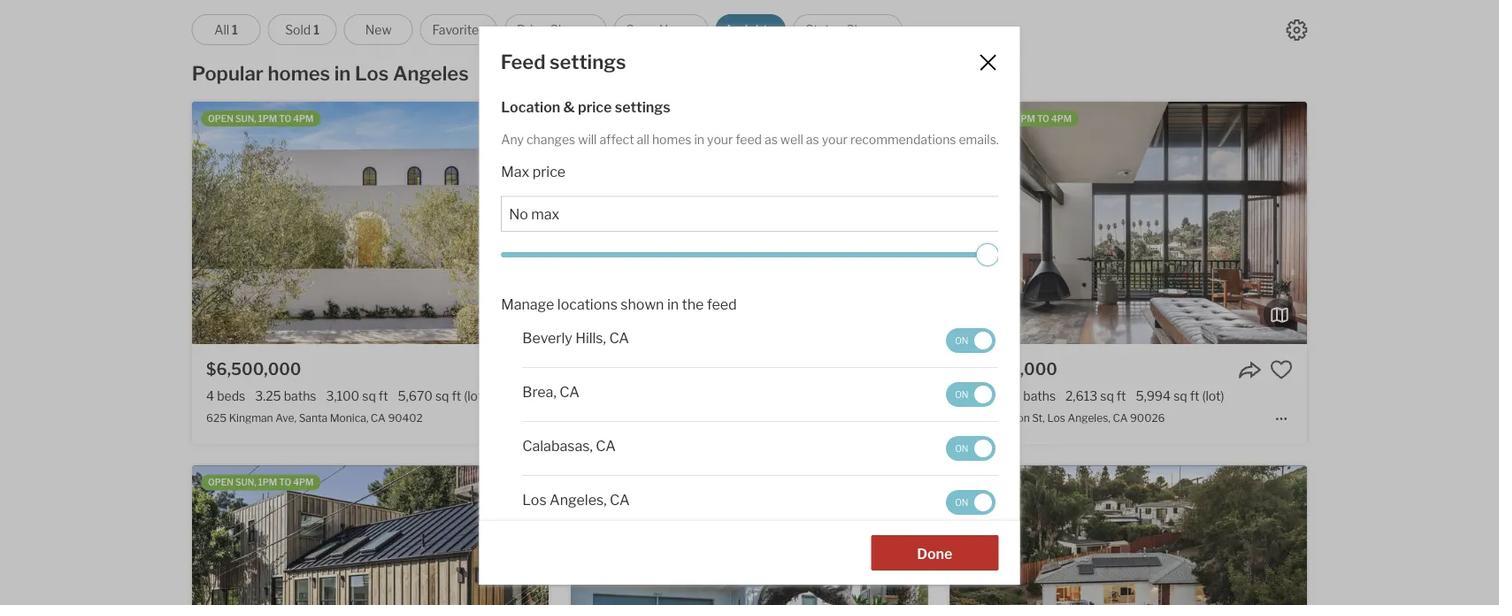Task type: describe. For each thing, give the bounding box(es) containing it.
popular homes in los angeles
[[192, 62, 469, 85]]

dillon
[[1002, 411, 1030, 424]]

sun, for $6,500,000
[[235, 113, 256, 124]]

ca down 1519
[[595, 437, 615, 454]]

ave,
[[275, 411, 297, 424]]

open for $6,500,000
[[208, 113, 234, 124]]

los right dr,
[[667, 411, 685, 424]]

all
[[636, 132, 649, 147]]

to for $1,249,900
[[659, 113, 672, 124]]

1 photo of 625 kingman ave, santa monica, ca 90402 image from the left
[[192, 102, 549, 344]]

3,100
[[326, 389, 359, 404]]

sun, for $2,250,000
[[993, 113, 1014, 124]]

ft for 5,670 sq ft (lot)
[[452, 389, 461, 404]]

sun, down kingman
[[235, 477, 256, 488]]

90035
[[750, 411, 785, 424]]

5,670
[[398, 389, 433, 404]]

ft for 3,100 sq ft
[[379, 389, 388, 404]]

New radio
[[344, 14, 413, 45]]

1pm for $2,250,000
[[1016, 113, 1035, 124]]

$2,250,000
[[964, 359, 1057, 379]]

manage
[[501, 295, 554, 313]]

done button
[[871, 535, 998, 571]]

status change
[[806, 22, 890, 37]]

beds for 2 baths
[[975, 389, 1003, 404]]

calabasas,
[[522, 437, 592, 454]]

2 photo of 4608 edelle pl, los angeles, ca 90032 image from the left
[[1307, 466, 1499, 605]]

favorite button checkbox
[[1270, 358, 1293, 381]]

all
[[214, 22, 229, 37]]

2 horizontal spatial angeles,
[[1068, 411, 1110, 424]]

1 vertical spatial price
[[532, 163, 565, 180]]

open house
[[625, 22, 697, 37]]

Open House radio
[[613, 14, 708, 45]]

favorite button image for $1,249,900
[[891, 358, 914, 381]]

hot home
[[966, 477, 1014, 488]]

dr,
[[652, 411, 665, 424]]

ft for 5,994 sq ft (lot)
[[1190, 389, 1199, 404]]

los right st,
[[1047, 411, 1065, 424]]

location & price settings
[[501, 98, 670, 115]]

90026
[[1130, 411, 1165, 424]]

5pm
[[673, 113, 694, 124]]

max
[[501, 163, 529, 180]]

0 horizontal spatial angeles,
[[549, 491, 606, 508]]

4 beds for 2 baths
[[964, 389, 1003, 404]]

los angeles, ca
[[522, 491, 629, 508]]

open for $2,250,000
[[966, 113, 992, 124]]

any changes will affect all homes in your feed as well as your recommendations emails.
[[501, 132, 998, 147]]

open for $1,249,900
[[587, 113, 613, 124]]

ft for 2,613 sq ft
[[1117, 389, 1126, 404]]

1 photo of 1743 n dillon st, los angeles, ca 90026 image from the left
[[950, 102, 1307, 344]]

open sun, 1pm to 4pm for $6,500,000
[[208, 113, 314, 124]]

hot
[[966, 477, 985, 488]]

feed
[[501, 50, 546, 74]]

0 vertical spatial settings
[[550, 50, 626, 74]]

open sun, 1pm to 4pm for $2,250,000
[[966, 113, 1072, 124]]

status
[[806, 22, 843, 37]]

2,613
[[1066, 389, 1097, 404]]

$6,500,000
[[206, 359, 301, 379]]

1743 n dillon st, los angeles, ca 90026
[[964, 411, 1165, 424]]

2pm
[[637, 113, 657, 124]]

1 vertical spatial feed
[[706, 295, 736, 313]]

2
[[1013, 389, 1021, 404]]

Max price slider range field
[[501, 243, 998, 266]]

beverly hills, ca
[[522, 329, 629, 346]]

0 horizontal spatial homes
[[268, 62, 330, 85]]

baths for 3.25 baths
[[284, 389, 316, 404]]

sold
[[285, 22, 311, 37]]

angeles
[[393, 62, 469, 85]]

open down 625
[[208, 477, 234, 488]]

beverly
[[522, 329, 572, 346]]

2 photo of 2633 waverly dr, los angeles, ca 90039 image from the left
[[928, 466, 1284, 605]]

ca left 90402
[[371, 411, 386, 424]]

sq for 3,100
[[362, 389, 376, 404]]

2 as from the left
[[806, 132, 819, 147]]

1 for all 1
[[232, 22, 238, 37]]

4pm for $6,500,000
[[293, 113, 314, 124]]

open
[[625, 22, 657, 37]]

625 kingman ave, santa monica, ca 90402
[[206, 411, 423, 424]]

beds for 3.25 baths
[[217, 389, 245, 404]]

4pm for $2,250,000
[[1051, 113, 1072, 124]]

favorite button checkbox for $6,500,000
[[512, 358, 535, 381]]

calabasas, ca
[[522, 437, 615, 454]]

sq for 5,994
[[1174, 389, 1187, 404]]

2 photo of 1743 n dillon st, los angeles, ca 90026 image from the left
[[1307, 102, 1499, 344]]

hills,
[[575, 329, 606, 346]]

1pm for $6,500,000
[[258, 113, 277, 124]]

popular
[[192, 62, 264, 85]]

manage locations shown in the feed
[[501, 295, 736, 313]]

price
[[517, 22, 547, 37]]

1 your from the left
[[707, 132, 733, 147]]

Status Change radio
[[793, 14, 903, 45]]

affect
[[599, 132, 634, 147]]

open sun, 1pm to 4pm down kingman
[[208, 477, 314, 488]]

Sold radio
[[268, 14, 337, 45]]

kingman
[[229, 411, 273, 424]]

Price Change radio
[[505, 14, 606, 45]]

brea, ca
[[522, 383, 579, 400]]



Task type: locate. For each thing, give the bounding box(es) containing it.
4 beds up 1743
[[964, 389, 1003, 404]]

in down 5pm
[[694, 132, 704, 147]]

3,100 sq ft
[[326, 389, 388, 404]]

2 sq from the left
[[435, 389, 449, 404]]

2 photo of 625 kingman ave, santa monica, ca 90402 image from the left
[[549, 102, 905, 344]]

change right status
[[846, 22, 890, 37]]

done
[[917, 545, 952, 562]]

photo of 4608 edelle pl, los angeles, ca 90032 image
[[950, 466, 1307, 605], [1307, 466, 1499, 605]]

0 horizontal spatial favorite button checkbox
[[512, 358, 535, 381]]

2 photo of 8550 ridpath dr, los angeles, ca 90046 image from the left
[[549, 466, 905, 605]]

open down popular
[[208, 113, 234, 124]]

3 ft from the left
[[1117, 389, 1126, 404]]

max price
[[501, 163, 565, 180]]

1 vertical spatial settings
[[614, 98, 670, 115]]

1743
[[964, 411, 989, 424]]

4 for 2 baths
[[964, 389, 972, 404]]

1 horizontal spatial in
[[667, 295, 678, 313]]

0 horizontal spatial beds
[[217, 389, 245, 404]]

n
[[992, 411, 1000, 424]]

ft right 5,994 on the right bottom of the page
[[1190, 389, 1199, 404]]

feed settings
[[501, 50, 626, 74]]

to for $2,250,000
[[1037, 113, 1049, 124]]

0 vertical spatial homes
[[268, 62, 330, 85]]

as
[[764, 132, 777, 147], [806, 132, 819, 147]]

option group
[[192, 14, 903, 45]]

2 photo of 1519 stearns dr, los angeles, ca 90035 image from the left
[[928, 102, 1284, 344]]

beds up n
[[975, 389, 1003, 404]]

1 horizontal spatial 4 beds
[[964, 389, 1003, 404]]

monica,
[[330, 411, 368, 424]]

sun, left 2pm
[[614, 113, 635, 124]]

photo of 625 kingman ave, santa monica, ca 90402 image
[[192, 102, 549, 344], [549, 102, 905, 344]]

4 beds
[[206, 389, 245, 404], [964, 389, 1003, 404]]

1 beds from the left
[[217, 389, 245, 404]]

change inside radio
[[550, 22, 594, 37]]

sq right '5,670'
[[435, 389, 449, 404]]

2 4 from the left
[[964, 389, 972, 404]]

settings up all
[[614, 98, 670, 115]]

1 4 from the left
[[206, 389, 214, 404]]

4 up 1743
[[964, 389, 972, 404]]

to
[[279, 113, 291, 124], [659, 113, 672, 124], [1037, 113, 1049, 124], [279, 477, 291, 488]]

2 beds from the left
[[975, 389, 1003, 404]]

sq
[[362, 389, 376, 404], [435, 389, 449, 404], [1100, 389, 1114, 404], [1174, 389, 1187, 404]]

sq right 3,100 on the bottom
[[362, 389, 376, 404]]

insights
[[727, 22, 774, 37]]

locations
[[557, 295, 617, 313]]

$1,249,900
[[585, 359, 676, 379]]

4 up 625
[[206, 389, 214, 404]]

1 horizontal spatial 1
[[313, 22, 320, 37]]

any
[[501, 132, 523, 147]]

2 favorite button checkbox from the left
[[891, 358, 914, 381]]

(lot) right 5,994 on the right bottom of the page
[[1202, 389, 1224, 404]]

sun,
[[235, 113, 256, 124], [614, 113, 635, 124], [993, 113, 1014, 124], [235, 477, 256, 488]]

homes
[[268, 62, 330, 85], [652, 132, 691, 147]]

feed right the at left
[[706, 295, 736, 313]]

0 horizontal spatial in
[[334, 62, 351, 85]]

0 horizontal spatial (lot)
[[464, 389, 486, 404]]

photo of 2633 waverly dr, los angeles, ca 90039 image
[[571, 466, 928, 605], [928, 466, 1284, 605]]

2 (lot) from the left
[[1202, 389, 1224, 404]]

1 horizontal spatial 4
[[964, 389, 972, 404]]

5,670 sq ft (lot)
[[398, 389, 486, 404]]

ft right '5,670'
[[452, 389, 461, 404]]

emails.
[[958, 132, 998, 147]]

favorite button image
[[512, 358, 535, 381]]

angeles, down 2,613 sq ft
[[1068, 411, 1110, 424]]

angeles,
[[688, 411, 730, 424], [1068, 411, 1110, 424], [549, 491, 606, 508]]

1 change from the left
[[550, 22, 594, 37]]

(lot)
[[464, 389, 486, 404], [1202, 389, 1224, 404]]

Max price input text field
[[509, 206, 990, 223]]

0 vertical spatial price
[[577, 98, 611, 115]]

in down new 'radio'
[[334, 62, 351, 85]]

1519
[[585, 411, 609, 424]]

0 horizontal spatial 1
[[232, 22, 238, 37]]

4 for 3.25 baths
[[206, 389, 214, 404]]

ca
[[609, 329, 629, 346], [559, 383, 579, 400], [371, 411, 386, 424], [733, 411, 748, 424], [1113, 411, 1128, 424], [595, 437, 615, 454], [609, 491, 629, 508]]

2 4 beds from the left
[[964, 389, 1003, 404]]

santa
[[299, 411, 328, 424]]

ft up 90402
[[379, 389, 388, 404]]

1 inside sold option
[[313, 22, 320, 37]]

2 baths from the left
[[1023, 389, 1056, 404]]

ca down calabasas, ca
[[609, 491, 629, 508]]

1 horizontal spatial favorite button checkbox
[[891, 358, 914, 381]]

beds
[[217, 389, 245, 404], [975, 389, 1003, 404]]

4 sq from the left
[[1174, 389, 1187, 404]]

1 photo of 1519 stearns dr, los angeles, ca 90035 image from the left
[[571, 102, 928, 344]]

2 favorite button image from the left
[[1270, 358, 1293, 381]]

angeles, right dr,
[[688, 411, 730, 424]]

3 sq from the left
[[1100, 389, 1114, 404]]

angeles, down calabasas, ca
[[549, 491, 606, 508]]

ca left 90026
[[1113, 411, 1128, 424]]

0 vertical spatial feed
[[735, 132, 761, 147]]

2 baths
[[1013, 389, 1056, 404]]

4 beds for 3.25 baths
[[206, 389, 245, 404]]

change inside option
[[846, 22, 890, 37]]

open sun, 1pm to 4pm down popular
[[208, 113, 314, 124]]

4
[[206, 389, 214, 404], [964, 389, 972, 404]]

1 right the sold
[[313, 22, 320, 37]]

sq for 5,670
[[435, 389, 449, 404]]

1 horizontal spatial beds
[[975, 389, 1003, 404]]

house
[[659, 22, 697, 37]]

(lot) right '5,670'
[[464, 389, 486, 404]]

ca left the 90035
[[733, 411, 748, 424]]

1 horizontal spatial your
[[821, 132, 847, 147]]

1 horizontal spatial as
[[806, 132, 819, 147]]

5,994 sq ft (lot)
[[1136, 389, 1224, 404]]

sun, for $1,249,900
[[614, 113, 635, 124]]

location
[[501, 98, 560, 115]]

sun, up emails.
[[993, 113, 1014, 124]]

to for $6,500,000
[[279, 113, 291, 124]]

0 horizontal spatial your
[[707, 132, 733, 147]]

photo of 1743 n dillon st, los angeles, ca 90026 image
[[950, 102, 1307, 344], [1307, 102, 1499, 344]]

change
[[550, 22, 594, 37], [846, 22, 890, 37]]

(lot) for 5,670 sq ft (lot)
[[464, 389, 486, 404]]

baths up santa
[[284, 389, 316, 404]]

sq right 5,994 on the right bottom of the page
[[1174, 389, 1187, 404]]

your
[[707, 132, 733, 147], [821, 132, 847, 147]]

2 1 from the left
[[313, 22, 320, 37]]

1 (lot) from the left
[[464, 389, 486, 404]]

90402
[[388, 411, 423, 424]]

2 your from the left
[[821, 132, 847, 147]]

0 horizontal spatial price
[[532, 163, 565, 180]]

1 horizontal spatial angeles,
[[688, 411, 730, 424]]

baths for 2 baths
[[1023, 389, 1056, 404]]

ft
[[379, 389, 388, 404], [452, 389, 461, 404], [1117, 389, 1126, 404], [1190, 389, 1199, 404]]

beds up 625
[[217, 389, 245, 404]]

1 right "all"
[[232, 22, 238, 37]]

as left well
[[764, 132, 777, 147]]

sq right 2,613 at bottom right
[[1100, 389, 1114, 404]]

feed
[[735, 132, 761, 147], [706, 295, 736, 313]]

price down "changes"
[[532, 163, 565, 180]]

ca right brea,
[[559, 383, 579, 400]]

0 vertical spatial in
[[334, 62, 351, 85]]

photo of 1519 stearns dr, los angeles, ca 90035 image
[[571, 102, 928, 344], [928, 102, 1284, 344]]

1 vertical spatial in
[[694, 132, 704, 147]]

open sun, 2pm to 5pm
[[587, 113, 694, 124]]

open
[[208, 113, 234, 124], [587, 113, 613, 124], [966, 113, 992, 124], [208, 477, 234, 488]]

st,
[[1032, 411, 1045, 424]]

2 ft from the left
[[452, 389, 461, 404]]

1
[[232, 22, 238, 37], [313, 22, 320, 37]]

option group containing all
[[192, 14, 903, 45]]

1 photo of 2633 waverly dr, los angeles, ca 90039 image from the left
[[571, 466, 928, 605]]

home
[[987, 477, 1014, 488]]

0 horizontal spatial baths
[[284, 389, 316, 404]]

homes down 5pm
[[652, 132, 691, 147]]

shown
[[620, 295, 664, 313]]

in left the at left
[[667, 295, 678, 313]]

1 ft from the left
[[379, 389, 388, 404]]

1 horizontal spatial change
[[846, 22, 890, 37]]

4 beds up 625
[[206, 389, 245, 404]]

favorite button image for $2,250,000
[[1270, 358, 1293, 381]]

1 inside "all" radio
[[232, 22, 238, 37]]

3.25
[[255, 389, 281, 404]]

1 1 from the left
[[232, 22, 238, 37]]

1 sq from the left
[[362, 389, 376, 404]]

open up emails.
[[966, 113, 992, 124]]

settings
[[550, 50, 626, 74], [614, 98, 670, 115]]

(lot) for 5,994 sq ft (lot)
[[1202, 389, 1224, 404]]

in
[[334, 62, 351, 85], [694, 132, 704, 147], [667, 295, 678, 313]]

favorite button checkbox for $1,249,900
[[891, 358, 914, 381]]

recommendations
[[850, 132, 956, 147]]

1 4 beds from the left
[[206, 389, 245, 404]]

2 vertical spatial in
[[667, 295, 678, 313]]

stearns
[[611, 411, 650, 424]]

will
[[578, 132, 596, 147]]

price
[[577, 98, 611, 115], [532, 163, 565, 180]]

2 change from the left
[[846, 22, 890, 37]]

3.25 baths
[[255, 389, 316, 404]]

the
[[681, 295, 703, 313]]

los
[[355, 62, 389, 85], [667, 411, 685, 424], [1047, 411, 1065, 424], [522, 491, 546, 508]]

feed left well
[[735, 132, 761, 147]]

favorite button image
[[891, 358, 914, 381], [1270, 358, 1293, 381]]

1 horizontal spatial homes
[[652, 132, 691, 147]]

1 baths from the left
[[284, 389, 316, 404]]

2,613 sq ft
[[1066, 389, 1126, 404]]

1 vertical spatial homes
[[652, 132, 691, 147]]

1 photo of 4608 edelle pl, los angeles, ca 90032 image from the left
[[950, 466, 1307, 605]]

sun, down popular
[[235, 113, 256, 124]]

1 horizontal spatial (lot)
[[1202, 389, 1224, 404]]

your right well
[[821, 132, 847, 147]]

homes down the sold
[[268, 62, 330, 85]]

los down new at the top
[[355, 62, 389, 85]]

photo of 8550 ridpath dr, los angeles, ca 90046 image
[[192, 466, 549, 605], [549, 466, 905, 605]]

1519 stearns dr, los angeles, ca 90035
[[585, 411, 785, 424]]

1 favorite button image from the left
[[891, 358, 914, 381]]

625
[[206, 411, 227, 424]]

settings up location & price settings
[[550, 50, 626, 74]]

1 horizontal spatial price
[[577, 98, 611, 115]]

0 horizontal spatial 4 beds
[[206, 389, 245, 404]]

favorite button checkbox
[[512, 358, 535, 381], [891, 358, 914, 381]]

price change
[[517, 22, 594, 37]]

changes
[[526, 132, 575, 147]]

Insights radio
[[715, 14, 786, 45]]

open sun, 1pm to 4pm up emails.
[[966, 113, 1072, 124]]

sq for 2,613
[[1100, 389, 1114, 404]]

1 horizontal spatial favorite button image
[[1270, 358, 1293, 381]]

0 horizontal spatial change
[[550, 22, 594, 37]]

0 horizontal spatial as
[[764, 132, 777, 147]]

0 horizontal spatial 4
[[206, 389, 214, 404]]

ca right hills,
[[609, 329, 629, 346]]

1 as from the left
[[764, 132, 777, 147]]

All radio
[[192, 14, 261, 45]]

favorites
[[432, 22, 485, 37]]

&
[[563, 98, 574, 115]]

baths
[[284, 389, 316, 404], [1023, 389, 1056, 404]]

brea,
[[522, 383, 556, 400]]

1 horizontal spatial baths
[[1023, 389, 1056, 404]]

change for status change
[[846, 22, 890, 37]]

change up feed settings
[[550, 22, 594, 37]]

0 horizontal spatial favorite button image
[[891, 358, 914, 381]]

open up "will"
[[587, 113, 613, 124]]

2 horizontal spatial in
[[694, 132, 704, 147]]

all 1
[[214, 22, 238, 37]]

price right the &
[[577, 98, 611, 115]]

new
[[365, 22, 392, 37]]

open sun, 1pm to 4pm
[[208, 113, 314, 124], [966, 113, 1072, 124], [208, 477, 314, 488]]

5,994
[[1136, 389, 1171, 404]]

1 favorite button checkbox from the left
[[512, 358, 535, 381]]

Favorites radio
[[420, 14, 497, 45]]

ft left 5,994 on the right bottom of the page
[[1117, 389, 1126, 404]]

4 ft from the left
[[1190, 389, 1199, 404]]

1pm
[[258, 113, 277, 124], [1016, 113, 1035, 124], [258, 477, 277, 488]]

as right well
[[806, 132, 819, 147]]

change for price change
[[550, 22, 594, 37]]

sold 1
[[285, 22, 320, 37]]

baths up st,
[[1023, 389, 1056, 404]]

1 for sold 1
[[313, 22, 320, 37]]

well
[[780, 132, 803, 147]]

your left well
[[707, 132, 733, 147]]

1 photo of 8550 ridpath dr, los angeles, ca 90046 image from the left
[[192, 466, 549, 605]]

los down calabasas,
[[522, 491, 546, 508]]



Task type: vqa. For each thing, say whether or not it's contained in the screenshot.
favorite button checkbox to the left
yes



